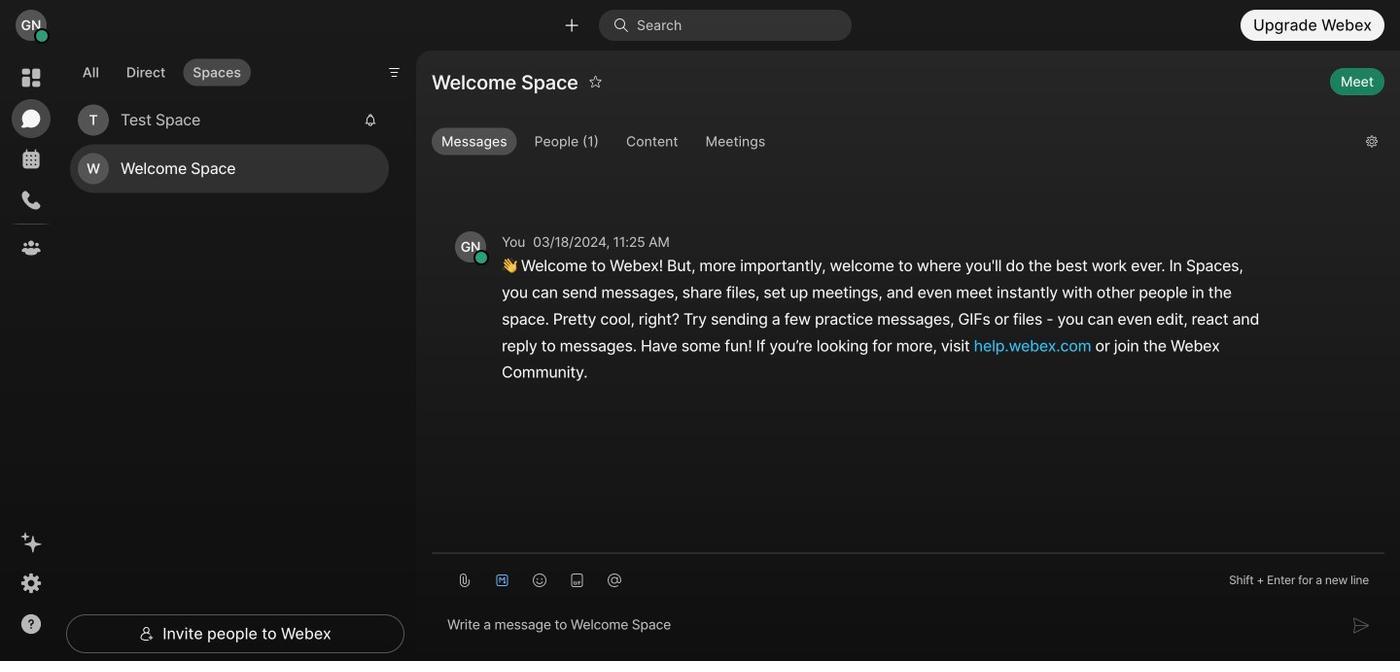 Task type: vqa. For each thing, say whether or not it's contained in the screenshot.
Welcome Space list item
yes



Task type: describe. For each thing, give the bounding box(es) containing it.
you will be notified of all new messages in this space image
[[364, 113, 377, 127]]

welcome space list item
[[70, 145, 389, 193]]

webex tab list
[[12, 58, 51, 267]]



Task type: locate. For each thing, give the bounding box(es) containing it.
message composer toolbar element
[[432, 554, 1385, 599]]

tab list
[[68, 47, 256, 92]]

group
[[432, 128, 1351, 160]]

test space, you will be notified of all new messages in this space list item
[[70, 96, 389, 145]]

navigation
[[0, 51, 62, 661]]



